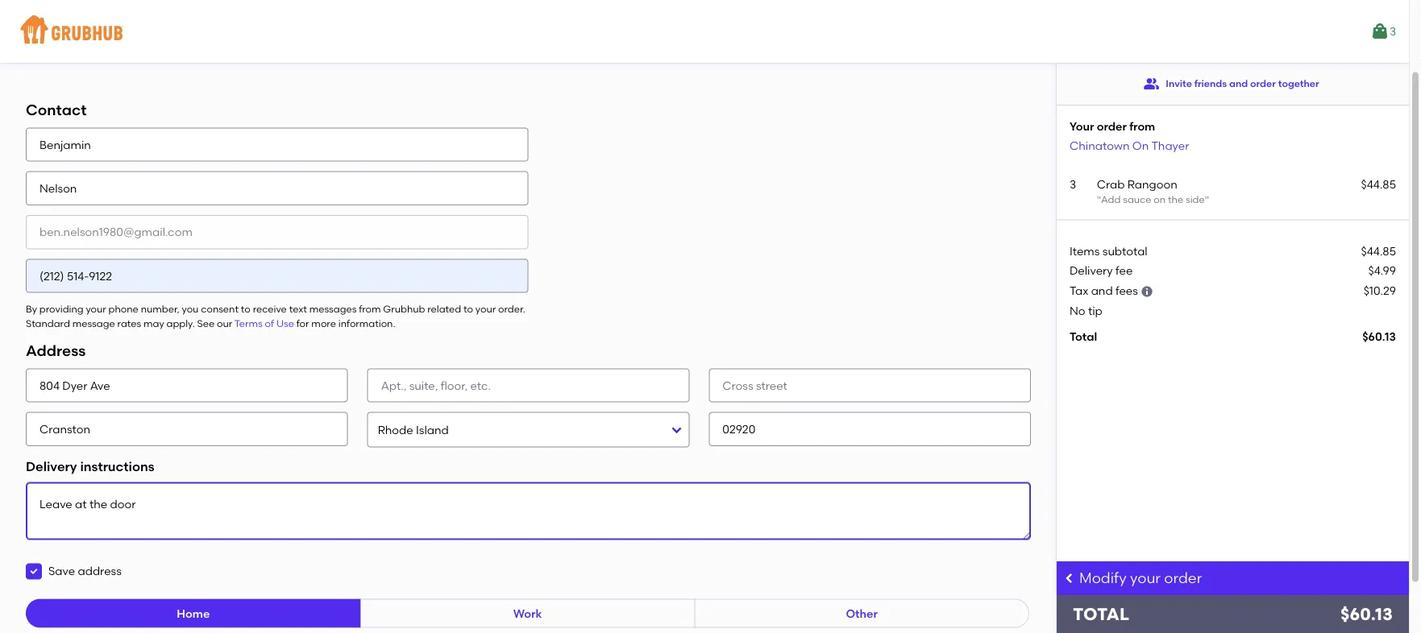 Task type: locate. For each thing, give the bounding box(es) containing it.
0 vertical spatial address
[[269, 3, 359, 30]]

1 vertical spatial svg image
[[29, 567, 39, 577]]

delivery instructions
[[26, 459, 155, 475]]

below
[[212, 34, 279, 61]]

1 vertical spatial order
[[1097, 119, 1127, 133]]

$44.85 inside $44.85 " add sauce on the side "
[[1362, 178, 1397, 191]]

2 vertical spatial order
[[1165, 570, 1203, 587]]

0 horizontal spatial order
[[1097, 119, 1127, 133]]

delivery down items
[[1070, 264, 1113, 278]]

1 vertical spatial from
[[359, 304, 381, 316]]

Email email field
[[26, 216, 529, 250]]

total down modify
[[1073, 605, 1130, 625]]

terms
[[235, 318, 263, 330]]

0 horizontal spatial from
[[359, 304, 381, 316]]

0 vertical spatial order
[[1251, 78, 1276, 89]]

tip
[[1089, 304, 1103, 318]]

invite friends and order together button
[[1144, 69, 1320, 98]]

to right related
[[464, 304, 473, 316]]

apply.
[[167, 318, 195, 330]]

" down crab
[[1097, 194, 1102, 205]]

delivery
[[1070, 264, 1113, 278], [26, 459, 77, 475]]

2 " from the left
[[1205, 194, 1210, 205]]

messages
[[309, 304, 357, 316]]

1 horizontal spatial delivery
[[1070, 264, 1113, 278]]

1 horizontal spatial 3
[[1390, 24, 1397, 38]]

1 vertical spatial 3
[[1070, 178, 1077, 191]]

" right "the"
[[1205, 194, 1210, 205]]

message
[[72, 318, 115, 330]]

total down "no tip"
[[1070, 330, 1098, 343]]

$10.29
[[1364, 284, 1397, 298]]

friends
[[1195, 78, 1227, 89]]

and right the friends
[[1230, 78, 1248, 89]]

on
[[1133, 139, 1149, 152]]

and
[[1230, 78, 1248, 89], [1092, 284, 1113, 298]]

1 vertical spatial and
[[1092, 284, 1113, 298]]

use
[[276, 318, 294, 330]]

address up look
[[269, 3, 359, 30]]

instructions
[[80, 459, 155, 475]]

2 $44.85 from the top
[[1362, 244, 1397, 258]]

svg image right 'fees'
[[1141, 286, 1154, 299]]

1 horizontal spatial "
[[1205, 194, 1210, 205]]

your right modify
[[1131, 570, 1161, 587]]

0 vertical spatial svg image
[[1141, 286, 1154, 299]]

consent
[[201, 304, 239, 316]]

0 vertical spatial 3
[[1390, 24, 1397, 38]]

Phone telephone field
[[26, 260, 529, 294]]

home
[[177, 607, 210, 621]]

order right modify
[[1165, 570, 1203, 587]]

from
[[1130, 119, 1156, 133], [359, 304, 381, 316]]

delivery left instructions at the left bottom of the page
[[26, 459, 77, 475]]

phone
[[109, 304, 139, 316]]

address inside you've entered a new address does everything below look correct?
[[269, 3, 359, 30]]

2 horizontal spatial order
[[1251, 78, 1276, 89]]

crab
[[1097, 178, 1125, 191]]

1 vertical spatial delivery
[[26, 459, 77, 475]]

1 vertical spatial $60.13
[[1341, 605, 1393, 625]]

svg image left save
[[29, 567, 39, 577]]

from up on
[[1130, 119, 1156, 133]]

Last name text field
[[26, 172, 529, 206]]

1 horizontal spatial and
[[1230, 78, 1248, 89]]

1 vertical spatial $44.85
[[1362, 244, 1397, 258]]

side
[[1186, 194, 1205, 205]]

total
[[1070, 330, 1098, 343], [1073, 605, 1130, 625]]

1 " from the left
[[1097, 194, 1102, 205]]

delivery fee
[[1070, 264, 1133, 278]]

your up the message
[[86, 304, 106, 316]]

svg image
[[1141, 286, 1154, 299], [29, 567, 39, 577]]

address right save
[[78, 565, 122, 579]]

0 horizontal spatial your
[[86, 304, 106, 316]]

order
[[1251, 78, 1276, 89], [1097, 119, 1127, 133], [1165, 570, 1203, 587]]

grubhub
[[383, 304, 425, 316]]

order inside the your order from chinatown on thayer
[[1097, 119, 1127, 133]]

$60.13
[[1363, 330, 1397, 343], [1341, 605, 1393, 625]]

and down delivery fee
[[1092, 284, 1113, 298]]

1 horizontal spatial to
[[464, 304, 473, 316]]

other
[[846, 607, 878, 621]]

1 horizontal spatial svg image
[[1141, 286, 1154, 299]]

1 horizontal spatial from
[[1130, 119, 1156, 133]]

to up terms
[[241, 304, 251, 316]]

you've entered a new address does everything below look correct?
[[26, 3, 432, 61]]

$44.85 for $44.85 " add sauce on the side "
[[1362, 178, 1397, 191]]

order left 'together'
[[1251, 78, 1276, 89]]

Address 1 text field
[[26, 369, 348, 403]]

crab rangoon
[[1097, 178, 1178, 191]]

chinatown on thayer link
[[1070, 139, 1190, 152]]

by
[[26, 304, 37, 316]]

does
[[26, 34, 82, 61]]

items
[[1070, 244, 1100, 258]]

0 vertical spatial delivery
[[1070, 264, 1113, 278]]

0 horizontal spatial delivery
[[26, 459, 77, 475]]

order up chinatown
[[1097, 119, 1127, 133]]

the
[[1168, 194, 1184, 205]]

"
[[1097, 194, 1102, 205], [1205, 194, 1210, 205]]

0 horizontal spatial svg image
[[29, 567, 39, 577]]

your left 'order.'
[[476, 304, 496, 316]]

no
[[1070, 304, 1086, 318]]

your
[[86, 304, 106, 316], [476, 304, 496, 316], [1131, 570, 1161, 587]]

a
[[197, 3, 212, 30]]

new
[[217, 3, 263, 30]]

from inside the your order from chinatown on thayer
[[1130, 119, 1156, 133]]

main navigation navigation
[[0, 0, 1410, 63]]

together
[[1279, 78, 1320, 89]]

work
[[513, 607, 542, 621]]

from up "information."
[[359, 304, 381, 316]]

receive
[[253, 304, 287, 316]]

see
[[197, 318, 215, 330]]

on
[[1154, 194, 1166, 205]]

1 $44.85 from the top
[[1362, 178, 1397, 191]]

0 vertical spatial from
[[1130, 119, 1156, 133]]

you've
[[26, 3, 99, 30]]

3
[[1390, 24, 1397, 38], [1070, 178, 1077, 191]]

1 to from the left
[[241, 304, 251, 316]]

2 to from the left
[[464, 304, 473, 316]]

1 horizontal spatial address
[[269, 3, 359, 30]]

standard
[[26, 318, 70, 330]]

0 vertical spatial $44.85
[[1362, 178, 1397, 191]]

$44.85
[[1362, 178, 1397, 191], [1362, 244, 1397, 258]]

0 vertical spatial and
[[1230, 78, 1248, 89]]

0 horizontal spatial to
[[241, 304, 251, 316]]

0 horizontal spatial address
[[78, 565, 122, 579]]

everything
[[87, 34, 206, 61]]

address
[[269, 3, 359, 30], [78, 565, 122, 579]]

0 horizontal spatial "
[[1097, 194, 1102, 205]]

to
[[241, 304, 251, 316], [464, 304, 473, 316]]



Task type: vqa. For each thing, say whether or not it's contained in the screenshot.
Additional
no



Task type: describe. For each thing, give the bounding box(es) containing it.
First name text field
[[26, 128, 529, 162]]

2 horizontal spatial your
[[1131, 570, 1161, 587]]

1 vertical spatial address
[[78, 565, 122, 579]]

items subtotal
[[1070, 244, 1148, 258]]

3 inside button
[[1390, 24, 1397, 38]]

number,
[[141, 304, 180, 316]]

from inside by providing your phone number, you consent to receive text messages from grubhub related to your order. standard message rates may apply. see our
[[359, 304, 381, 316]]

look
[[285, 34, 333, 61]]

terms of use link
[[235, 318, 294, 330]]

correct?
[[338, 34, 432, 61]]

entered
[[104, 3, 192, 30]]

rangoon
[[1128, 178, 1178, 191]]

may
[[144, 318, 164, 330]]

1 horizontal spatial your
[[476, 304, 496, 316]]

rates
[[117, 318, 141, 330]]

tax
[[1070, 284, 1089, 298]]

more
[[312, 318, 336, 330]]

1 horizontal spatial order
[[1165, 570, 1203, 587]]

chinatown
[[1070, 139, 1130, 152]]

no tip
[[1070, 304, 1103, 318]]

invite
[[1166, 78, 1192, 89]]

our
[[217, 318, 232, 330]]

contact
[[26, 101, 87, 119]]

people icon image
[[1144, 76, 1160, 92]]

City text field
[[26, 413, 348, 447]]

delivery for delivery instructions
[[26, 459, 77, 475]]

0 vertical spatial $60.13
[[1363, 330, 1397, 343]]

for
[[297, 318, 309, 330]]

order.
[[498, 304, 525, 316]]

svg image
[[1064, 573, 1077, 585]]

3 button
[[1371, 17, 1397, 46]]

0 vertical spatial total
[[1070, 330, 1098, 343]]

order inside "button"
[[1251, 78, 1276, 89]]

save
[[48, 565, 75, 579]]

0 horizontal spatial 3
[[1070, 178, 1077, 191]]

modify
[[1080, 570, 1127, 587]]

address
[[26, 342, 86, 360]]

and inside "button"
[[1230, 78, 1248, 89]]

save address
[[48, 565, 122, 579]]

work button
[[360, 600, 695, 629]]

terms of use for more information.
[[235, 318, 395, 330]]

0 horizontal spatial and
[[1092, 284, 1113, 298]]

home button
[[26, 600, 361, 629]]

sauce
[[1124, 194, 1152, 205]]

by providing your phone number, you consent to receive text messages from grubhub related to your order. standard message rates may apply. see our
[[26, 304, 525, 330]]

your
[[1070, 119, 1095, 133]]

1 vertical spatial total
[[1073, 605, 1130, 625]]

your order from chinatown on thayer
[[1070, 119, 1190, 152]]

providing
[[39, 304, 84, 316]]

tax and fees
[[1070, 284, 1139, 298]]

text
[[289, 304, 307, 316]]

fee
[[1116, 264, 1133, 278]]

Delivery instructions text field
[[26, 483, 1031, 541]]

thayer
[[1152, 139, 1190, 152]]

$44.85 " add sauce on the side "
[[1097, 178, 1397, 205]]

other button
[[695, 600, 1030, 629]]

information.
[[338, 318, 395, 330]]

fees
[[1116, 284, 1139, 298]]

$4.99
[[1369, 264, 1397, 278]]

Cross street text field
[[709, 369, 1031, 403]]

Address 2 text field
[[367, 369, 690, 403]]

delivery for delivery fee
[[1070, 264, 1113, 278]]

invite friends and order together
[[1166, 78, 1320, 89]]

add
[[1102, 194, 1121, 205]]

related
[[428, 304, 461, 316]]

you
[[182, 304, 199, 316]]

modify your order
[[1080, 570, 1203, 587]]

$44.85 for $44.85
[[1362, 244, 1397, 258]]

subtotal
[[1103, 244, 1148, 258]]

Zip text field
[[709, 413, 1031, 447]]

of
[[265, 318, 274, 330]]



